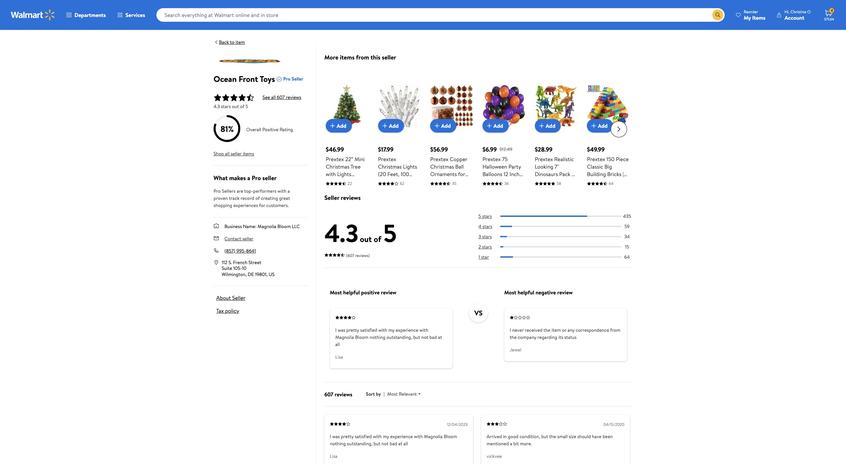Task type: locate. For each thing, give the bounding box(es) containing it.
tree left "green"
[[326, 230, 336, 238]]

6 prextex from the left
[[587, 156, 606, 163]]

4.3 up (607 reviews) link
[[325, 216, 359, 250]]

stars right 2
[[482, 243, 492, 250]]

4 add button from the left
[[483, 119, 509, 133]]

add to cart image up $28.99
[[538, 122, 546, 130]]

about
[[216, 294, 231, 302]]

1 warm from the left
[[341, 230, 355, 238]]

ornaments
[[431, 171, 457, 178], [326, 178, 353, 185], [431, 208, 457, 215]]

book,
[[557, 208, 571, 215]]

next slide for sellerpage list image
[[611, 121, 627, 138]]

12 down looking
[[535, 178, 540, 185]]

tree down 22
[[351, 193, 361, 200]]

departments button
[[61, 7, 112, 23]]

607
[[277, 94, 285, 101], [325, 391, 334, 398]]

tree inside $17.99 prextex christmas lights (20 feet, 100 lights) - clear white christmas tree lights with white wire - indoor/outdoor waterproof string lights - warm white twinkle lights
[[378, 193, 388, 200]]

prextex inside $46.99 prextex 22" mini christmas tree with lights ornaments and presents - small christmas tree with lights christmas table decorations | little christmas tree - warm white, green
[[326, 156, 344, 163]]

0 horizontal spatial party
[[459, 223, 472, 230]]

educational
[[547, 200, 575, 208]]

reviews for 607 reviews
[[335, 391, 353, 398]]

prextex inside $49.99 prextex 150 piece classic big building bricks | compatible with most major brands, stem toy large building bricks set for all ages, boys & girls| large toy blocks |toy building blocks
[[587, 156, 606, 163]]

64 down 15 on the bottom
[[625, 254, 630, 260]]

add up $12.49
[[494, 122, 503, 130]]

warm down the waterproof
[[378, 230, 392, 238]]

for left all
[[612, 208, 619, 215]]

0 vertical spatial but
[[413, 334, 420, 341]]

2 product group from the left
[[378, 71, 421, 245]]

1 horizontal spatial item
[[552, 327, 561, 334]]

607 inside see all 607 reviews 4.3 stars out of 5
[[277, 94, 285, 101]]

1 horizontal spatial add to cart image
[[538, 122, 546, 130]]

- right wire
[[406, 200, 408, 208]]

out right "green"
[[360, 233, 372, 245]]

warm inside $17.99 prextex christmas lights (20 feet, 100 lights) - clear white christmas tree lights with white wire - indoor/outdoor waterproof string lights - warm white twinkle lights
[[378, 230, 392, 238]]

of down ocean front toys
[[240, 103, 245, 110]]

themed
[[497, 223, 516, 230]]

3 progress bar from the top
[[500, 236, 622, 237]]

1 prextex from the left
[[326, 156, 344, 163]]

0 vertical spatial halloween
[[483, 163, 507, 171]]

prextex inside $17.99 prextex christmas lights (20 feet, 100 lights) - clear white christmas tree lights with white wire - indoor/outdoor waterproof string lights - warm white twinkle lights
[[378, 156, 396, 163]]

1 vertical spatial |
[[356, 215, 357, 223]]

1 vertical spatial halloween
[[483, 208, 507, 215]]

ornaments up the seller reviews
[[326, 178, 353, 185]]

progress bar for 15
[[500, 246, 622, 248]]

4 left 'color'
[[479, 223, 482, 230]]

add to cart image up $46.99
[[329, 122, 337, 130]]

hi,
[[785, 9, 790, 14]]

dinosaur
[[535, 193, 556, 200], [535, 208, 556, 215], [549, 215, 570, 223], [535, 238, 556, 245]]

i inside i never received the item or any correspondence from the company regarding its status
[[510, 327, 511, 334]]

toys up see
[[260, 73, 275, 85]]

4 add to cart image from the left
[[590, 122, 598, 130]]

ornaments inside $46.99 prextex 22" mini christmas tree with lights ornaments and presents - small christmas tree with lights christmas table decorations | little christmas tree - warm white, green
[[326, 178, 353, 185]]

0 horizontal spatial 12
[[504, 171, 509, 178]]

good
[[508, 433, 519, 440]]

4 progress bar from the top
[[500, 246, 622, 248]]

1 horizontal spatial but
[[413, 334, 420, 341]]

for inside $49.99 prextex 150 piece classic big building bricks | compatible with most major brands, stem toy large building bricks set for all ages, boys & girls| large toy blocks |toy building blocks
[[612, 208, 619, 215]]

ornaments up 35
[[431, 171, 457, 178]]

2 horizontal spatial magnolia
[[424, 433, 443, 440]]

1 horizontal spatial review
[[558, 289, 573, 296]]

birthday
[[483, 245, 503, 253]]

relevant
[[399, 391, 417, 398]]

prextex down $17.99
[[378, 156, 396, 163]]

party
[[509, 163, 521, 171], [459, 223, 472, 230]]

s.
[[229, 259, 232, 266]]

3 add from the left
[[441, 122, 451, 130]]

0 horizontal spatial 36
[[464, 185, 470, 193]]

of left 6 at the bottom right of the page
[[451, 238, 456, 245]]

seller for pro seller
[[292, 76, 303, 82]]

0 horizontal spatial |
[[356, 215, 357, 223]]

name:
[[243, 223, 257, 230]]

pretty
[[347, 327, 359, 334], [341, 433, 354, 440]]

add for $56.99
[[441, 122, 451, 130]]

add button up $49.99
[[587, 119, 613, 133]]

pieces
[[431, 193, 446, 200]]

| up "green"
[[356, 215, 357, 223]]

15
[[625, 243, 629, 250]]

prextex down the $6.99
[[483, 156, 501, 163]]

(857) 995-8641
[[225, 248, 256, 254]]

- right 35
[[461, 185, 463, 193]]

item right to
[[236, 39, 245, 46]]

5 add from the left
[[546, 122, 556, 130]]

add for $46.99
[[337, 122, 347, 130]]

a up the great
[[288, 188, 290, 194]]

toys inside $28.99 prextex realistic looking 7" dinosaurs pack of 12 large plastic assorted dinosaur figures with educational dinosaur book, large dinosaur figures, plastic dinosaurs, dinosaur toys set for kids, boys
[[557, 238, 567, 245]]

prextex 75 halloween party balloons 12 inch black, orange and purple balloons with black ribbon for halloween decorations, color themed party, weddings, baby shower, birthday parties, helium quality image
[[483, 85, 526, 127]]

1 vertical spatial but
[[542, 433, 548, 440]]

2 prextex from the left
[[378, 156, 396, 163]]

christmas down $46.99
[[326, 163, 350, 171]]

ornaments up the holiday in the top of the page
[[431, 208, 457, 215]]

size
[[569, 433, 577, 440]]

1 horizontal spatial out
[[360, 233, 372, 245]]

prextex down $46.99
[[326, 156, 344, 163]]

6 product group from the left
[[587, 71, 630, 245]]

0 vertical spatial party
[[509, 163, 521, 171]]

boys left '&'
[[602, 215, 613, 223]]

04/15/2020
[[604, 422, 625, 428]]

6 add button from the left
[[587, 119, 613, 133]]

1 add button from the left
[[326, 119, 352, 133]]

helpful for negative
[[518, 289, 535, 296]]

0 horizontal spatial 64
[[609, 181, 614, 187]]

2 vertical spatial reviews
[[335, 391, 353, 398]]

shop all seller items link
[[214, 150, 254, 157]]

1 helpful from the left
[[343, 289, 360, 296]]

of inside the 4.3 out of 5
[[374, 233, 382, 245]]

account
[[785, 14, 805, 21]]

2 warm from the left
[[378, 230, 392, 238]]

0 horizontal spatial out
[[232, 103, 239, 110]]

12 left inch
[[504, 171, 509, 178]]

for
[[458, 171, 465, 178], [515, 200, 522, 208], [259, 202, 265, 209], [612, 208, 619, 215], [464, 215, 471, 223], [535, 245, 542, 253]]

stem
[[606, 193, 620, 200]]

search icon image
[[716, 12, 721, 18]]

1 vertical spatial plastic
[[555, 223, 570, 230]]

of down "performers"
[[256, 195, 260, 202]]

with inside pro sellers are top-performers with a proven track record of creating great shopping experiences for customers.
[[278, 188, 287, 194]]

1 balloons from the top
[[483, 171, 503, 178]]

0 horizontal spatial items
[[243, 150, 254, 157]]

and inside $56.99 prextex copper christmas ball ornaments for christmas decorations - 36 pieces xmas tree shatterproof ornaments with hanging loop for holiday and party decoration (combo of 6 styles in 3 sizes)
[[450, 223, 458, 230]]

2 horizontal spatial a
[[510, 441, 512, 447]]

i for most helpful negative review
[[510, 327, 511, 334]]

0 horizontal spatial 4
[[479, 223, 482, 230]]

pro inside pro sellers are top-performers with a proven track record of creating great shopping experiences for customers.
[[214, 188, 221, 194]]

add to cart image
[[329, 122, 337, 130], [381, 122, 389, 130], [433, 122, 441, 130], [590, 122, 598, 130]]

de
[[248, 271, 254, 278]]

add button up the $6.99
[[483, 119, 509, 133]]

top-
[[244, 188, 253, 194]]

5 prextex from the left
[[535, 156, 553, 163]]

36 inside $56.99 prextex copper christmas ball ornaments for christmas decorations - 36 pieces xmas tree shatterproof ornaments with hanging loop for holiday and party decoration (combo of 6 styles in 3 sizes)
[[464, 185, 470, 193]]

1 horizontal spatial 607
[[325, 391, 334, 398]]

rating
[[280, 126, 293, 133]]

bad
[[430, 334, 437, 341], [390, 441, 397, 447]]

stars inside see all 607 reviews 4.3 stars out of 5
[[221, 103, 231, 110]]

and right the holiday in the top of the page
[[450, 223, 458, 230]]

1 vertical spatial a
[[288, 188, 290, 194]]

3 product group from the left
[[431, 71, 473, 253]]

product group
[[326, 71, 369, 245], [378, 71, 421, 245], [431, 71, 473, 253], [483, 71, 526, 260], [535, 71, 578, 253], [587, 71, 630, 245]]

0 horizontal spatial a
[[247, 174, 250, 182]]

6 add from the left
[[598, 122, 608, 130]]

with inside $49.99 prextex 150 piece classic big building bricks | compatible with most major brands, stem toy large building bricks set for all ages, boys & girls| large toy blocks |toy building blocks
[[616, 178, 626, 185]]

1 horizontal spatial and
[[450, 223, 458, 230]]

2 vertical spatial a
[[510, 441, 512, 447]]

progress bar for 435
[[500, 216, 622, 217]]

$17.99 prextex christmas lights (20 feet, 100 lights) - clear white christmas tree lights with white wire - indoor/outdoor waterproof string lights - warm white twinkle lights
[[378, 145, 417, 245]]

presents
[[326, 185, 346, 193]]

1 vertical spatial 3
[[451, 245, 454, 253]]

2 horizontal spatial pro
[[283, 76, 291, 82]]

decorations up shatterproof
[[431, 185, 459, 193]]

add button for $6.99
[[483, 119, 509, 133]]

of right pack
[[572, 171, 577, 178]]

prextex for $49.99
[[587, 156, 606, 163]]

prextex down $49.99
[[587, 156, 606, 163]]

of inside $28.99 prextex realistic looking 7" dinosaurs pack of 12 large plastic assorted dinosaur figures with educational dinosaur book, large dinosaur figures, plastic dinosaurs, dinosaur toys set for kids, boys
[[572, 171, 577, 178]]

5 up 4 stars
[[479, 213, 481, 220]]

realistic
[[555, 156, 574, 163]]

- left "green"
[[337, 230, 339, 238]]

product group containing $56.99
[[431, 71, 473, 253]]

4 add from the left
[[494, 122, 503, 130]]

clear search field text image
[[705, 12, 710, 18]]

a left bit
[[510, 441, 512, 447]]

small
[[558, 433, 568, 440]]

0 vertical spatial white
[[378, 185, 392, 193]]

party inside $56.99 prextex copper christmas ball ornaments for christmas decorations - 36 pieces xmas tree shatterproof ornaments with hanging loop for holiday and party decoration (combo of 6 styles in 3 sizes)
[[459, 223, 472, 230]]

2 add to cart image from the left
[[538, 122, 546, 130]]

112 s. french street suite 105-10 wilmington, de 19801 , us
[[222, 259, 275, 278]]

building
[[587, 171, 606, 178], [602, 200, 621, 208], [587, 238, 606, 245]]

magnolia
[[258, 223, 276, 230], [335, 334, 354, 341], [424, 433, 443, 440]]

|
[[623, 171, 624, 178], [356, 215, 357, 223], [384, 391, 385, 398]]

1 horizontal spatial set
[[603, 208, 611, 215]]

building up major
[[587, 171, 606, 178]]

1 horizontal spatial outstanding,
[[387, 334, 412, 341]]

2 vertical spatial pro
[[214, 188, 221, 194]]

the down never
[[510, 334, 517, 341]]

items
[[340, 53, 355, 62], [243, 150, 254, 157]]

christmas up lights)
[[378, 163, 402, 171]]

0 horizontal spatial seller
[[232, 294, 246, 302]]

add to cart image for $46.99
[[329, 122, 337, 130]]

12 inside $28.99 prextex realistic looking 7" dinosaurs pack of 12 large plastic assorted dinosaur figures with educational dinosaur book, large dinosaur figures, plastic dinosaurs, dinosaur toys set for kids, boys
[[535, 178, 540, 185]]

seller down name:
[[242, 235, 254, 242]]

bricks up girls|
[[587, 208, 602, 215]]

the
[[544, 327, 551, 334], [510, 334, 517, 341], [550, 433, 556, 440]]

5 stars
[[479, 213, 492, 220]]

add to cart image for $6.99
[[486, 122, 494, 130]]

4.3
[[214, 103, 220, 110], [325, 216, 359, 250]]

0 horizontal spatial 4.3
[[214, 103, 220, 110]]

0 vertical spatial magnolia
[[258, 223, 276, 230]]

us
[[269, 271, 275, 278]]

progress bar
[[500, 216, 622, 217], [500, 226, 622, 227], [500, 236, 622, 237], [500, 246, 622, 248], [500, 257, 622, 258]]

shop
[[214, 150, 224, 157]]

product group containing $6.99
[[483, 71, 526, 260]]

of inside $56.99 prextex copper christmas ball ornaments for christmas decorations - 36 pieces xmas tree shatterproof ornaments with hanging loop for holiday and party decoration (combo of 6 styles in 3 sizes)
[[451, 238, 456, 245]]

3 left baby
[[479, 233, 481, 240]]

a
[[247, 174, 250, 182], [288, 188, 290, 194], [510, 441, 512, 447]]

| right by
[[384, 391, 385, 398]]

ocean front toys logo image
[[214, 56, 286, 66]]

quality
[[501, 253, 518, 260]]

3 add to cart image from the left
[[433, 122, 441, 130]]

1 vertical spatial item
[[552, 327, 561, 334]]

seller
[[292, 76, 303, 82], [325, 194, 340, 202], [232, 294, 246, 302]]

prextex inside $28.99 prextex realistic looking 7" dinosaurs pack of 12 large plastic assorted dinosaur figures with educational dinosaur book, large dinosaur figures, plastic dinosaurs, dinosaur toys set for kids, boys
[[535, 156, 553, 163]]

with inside $17.99 prextex christmas lights (20 feet, 100 lights) - clear white christmas tree lights with white wire - indoor/outdoor waterproof string lights - warm white twinkle lights
[[405, 193, 415, 200]]

1 horizontal spatial helpful
[[518, 289, 535, 296]]

add for $6.99
[[494, 122, 503, 130]]

1 vertical spatial 4.3
[[325, 216, 359, 250]]

more.
[[520, 441, 532, 447]]

prextex 22" mini christmas tree with lights ornaments and presents - small christmas tree with lights christmas table decorations | little christmas tree - warm white, green image
[[326, 85, 369, 127]]

add left next slide for sellerpage list "icon"
[[598, 122, 608, 130]]

0 vertical spatial item
[[236, 39, 245, 46]]

and inside $46.99 prextex 22" mini christmas tree with lights ornaments and presents - small christmas tree with lights christmas table decorations | little christmas tree - warm white, green
[[354, 178, 362, 185]]

0 vertical spatial bloom
[[278, 223, 291, 230]]

review for most helpful positive review
[[381, 289, 397, 296]]

a right makes
[[247, 174, 250, 182]]

add to cart image up $17.99
[[381, 122, 389, 130]]

3
[[479, 233, 481, 240], [451, 245, 454, 253]]

most for most helpful positive review
[[330, 289, 342, 296]]

5 progress bar from the top
[[500, 257, 622, 258]]

warm inside $46.99 prextex 22" mini christmas tree with lights ornaments and presents - small christmas tree with lights christmas table decorations | little christmas tree - warm white, green
[[341, 230, 355, 238]]

for down creating
[[259, 202, 265, 209]]

not
[[422, 334, 429, 341], [382, 441, 389, 447]]

plastic down book,
[[555, 223, 570, 230]]

are
[[237, 188, 243, 194]]

add up $56.99
[[441, 122, 451, 130]]

track
[[229, 195, 240, 202]]

sort
[[366, 391, 375, 398]]

0 vertical spatial pretty
[[347, 327, 359, 334]]

2 vertical spatial the
[[550, 433, 556, 440]]

1 vertical spatial from
[[611, 327, 621, 334]]

sellers
[[222, 188, 236, 194]]

add to cart image up the $6.99
[[486, 122, 494, 130]]

1 vertical spatial not
[[382, 441, 389, 447]]

prextex down $28.99
[[535, 156, 553, 163]]

1 horizontal spatial a
[[288, 188, 290, 194]]

hanging
[[431, 215, 450, 223]]

stars
[[221, 103, 231, 110], [482, 213, 492, 220], [483, 223, 493, 230], [482, 233, 492, 240], [482, 243, 492, 250]]

2 horizontal spatial |
[[623, 171, 624, 178]]

1 vertical spatial my
[[383, 433, 389, 440]]

4.3 out of 5
[[325, 216, 397, 250]]

2 vertical spatial magnolia
[[424, 433, 443, 440]]

5 add button from the left
[[535, 119, 561, 133]]

in inside $56.99 prextex copper christmas ball ornaments for christmas decorations - 36 pieces xmas tree shatterproof ornaments with hanging loop for holiday and party decoration (combo of 6 styles in 3 sizes)
[[446, 245, 450, 253]]

1 add from the left
[[337, 122, 347, 130]]

set left '&'
[[603, 208, 611, 215]]

the inside the arrived in good condition, but the small size should have been mentioned a bit more.
[[550, 433, 556, 440]]

progress bar for 64
[[500, 257, 622, 258]]

2 progress bar from the top
[[500, 226, 622, 227]]

Search search field
[[156, 8, 725, 22]]

1 vertical spatial in
[[503, 433, 507, 440]]

experience
[[396, 327, 419, 334], [390, 433, 413, 440]]

1 product group from the left
[[326, 71, 369, 245]]

contact seller
[[225, 235, 254, 242]]

items up what makes a pro seller
[[243, 150, 254, 157]]

3 prextex from the left
[[431, 156, 449, 163]]

add to cart image up $56.99
[[433, 122, 441, 130]]

should
[[578, 433, 591, 440]]

0 vertical spatial 607
[[277, 94, 285, 101]]

vs
[[475, 308, 483, 318]]

1 vertical spatial set
[[569, 238, 576, 245]]

22"
[[345, 156, 353, 163]]

add button for $56.99
[[431, 119, 457, 133]]

tree down lights)
[[378, 193, 388, 200]]

add to cart image
[[486, 122, 494, 130], [538, 122, 546, 130]]

1 horizontal spatial toys
[[557, 238, 567, 245]]

warm right 'little'
[[341, 230, 355, 238]]

walmart image
[[11, 10, 55, 20]]

plastic up figures on the top of the page
[[555, 178, 571, 185]]

clear
[[399, 178, 411, 185]]

helpful left positive
[[343, 289, 360, 296]]

in left good
[[503, 433, 507, 440]]

at
[[438, 334, 442, 341], [399, 441, 403, 447]]

white right string
[[393, 230, 407, 238]]

for inside $28.99 prextex realistic looking 7" dinosaurs pack of 12 large plastic assorted dinosaur figures with educational dinosaur book, large dinosaur figures, plastic dinosaurs, dinosaur toys set for kids, boys
[[535, 245, 542, 253]]

1 vertical spatial lisa
[[330, 453, 338, 460]]

outstanding,
[[387, 334, 412, 341], [347, 441, 373, 447]]

1 vertical spatial balloons
[[483, 193, 503, 200]]

pro for seller
[[283, 76, 291, 82]]

0 vertical spatial nothing
[[370, 334, 386, 341]]

bloom
[[278, 223, 291, 230], [355, 334, 369, 341], [444, 433, 457, 440]]

- left 62
[[395, 178, 397, 185]]

1 horizontal spatial party
[[509, 163, 521, 171]]

4 prextex from the left
[[483, 156, 501, 163]]

0 vertical spatial balloons
[[483, 171, 503, 178]]

| down piece
[[623, 171, 624, 178]]

reviews down pro seller
[[286, 94, 301, 101]]

seller right shop
[[231, 150, 242, 157]]

lights right twinkle
[[397, 238, 411, 245]]

2 add to cart image from the left
[[381, 122, 389, 130]]

pro sellers are top-performers with a proven track record of creating great shopping experiences for customers.
[[214, 188, 290, 209]]

3 add button from the left
[[431, 119, 457, 133]]

4 product group from the left
[[483, 71, 526, 260]]

2
[[479, 243, 481, 250]]

add to cart image up $49.99
[[590, 122, 598, 130]]

5 product group from the left
[[535, 71, 578, 253]]

prextex for $56.99
[[431, 156, 449, 163]]

blocks left 34
[[608, 238, 623, 245]]

services
[[126, 11, 145, 19]]

2 vertical spatial but
[[374, 441, 381, 447]]

lights down presents
[[337, 200, 351, 208]]

white down (20
[[378, 185, 392, 193]]

tree up 22
[[351, 163, 361, 171]]

review for most helpful negative review
[[558, 289, 573, 296]]

1 progress bar from the top
[[500, 216, 622, 217]]

stars up 4 stars
[[482, 213, 492, 220]]

1 vertical spatial bricks
[[587, 208, 602, 215]]

sort by |
[[366, 391, 385, 398]]

19801
[[255, 271, 267, 278]]

0 vertical spatial decorations
[[431, 185, 459, 193]]

1 vertical spatial 4
[[479, 223, 482, 230]]

4 inside 4 $75.64
[[831, 8, 834, 13]]

for right the ribbon
[[515, 200, 522, 208]]

creating
[[261, 195, 278, 202]]

1 review from the left
[[381, 289, 397, 296]]

(20
[[378, 171, 386, 178]]

for inside pro sellers are top-performers with a proven track record of creating great shopping experiences for customers.
[[259, 202, 265, 209]]

add button for $46.99
[[326, 119, 352, 133]]

1 add to cart image from the left
[[329, 122, 337, 130]]

toy left 59
[[615, 223, 623, 230]]

36 right 35
[[464, 185, 470, 193]]

add up $17.99
[[389, 122, 399, 130]]

mini
[[355, 156, 365, 163]]

1 vertical spatial was
[[332, 433, 340, 440]]

0 vertical spatial in
[[446, 245, 450, 253]]

suite
[[222, 265, 232, 272]]

2 horizontal spatial i
[[510, 327, 511, 334]]

large left '&'
[[601, 223, 614, 230]]

christina
[[791, 9, 807, 14]]

0 horizontal spatial in
[[446, 245, 450, 253]]

5 down indoor/outdoor
[[384, 216, 397, 250]]

1 add to cart image from the left
[[486, 122, 494, 130]]

4.3 down the ocean
[[214, 103, 220, 110]]

decorations inside $56.99 prextex copper christmas ball ornaments for christmas decorations - 36 pieces xmas tree shatterproof ornaments with hanging loop for holiday and party decoration (combo of 6 styles in 3 sizes)
[[431, 185, 459, 193]]

$46.99 prextex 22" mini christmas tree with lights ornaments and presents - small christmas tree with lights christmas table decorations | little christmas tree - warm white, green
[[326, 145, 365, 245]]

set right kids, at right bottom
[[569, 238, 576, 245]]

i
[[335, 327, 337, 334], [510, 327, 511, 334], [330, 433, 331, 440]]

0 horizontal spatial warm
[[341, 230, 355, 238]]

loop
[[451, 215, 463, 223]]

add button up $28.99
[[535, 119, 561, 133]]

out up 81%
[[232, 103, 239, 110]]

1 vertical spatial decorations
[[326, 215, 355, 223]]

0 horizontal spatial at
[[399, 441, 403, 447]]

| inside $49.99 prextex 150 piece classic big building bricks | compatible with most major brands, stem toy large building bricks set for all ages, boys & girls| large toy blocks |toy building blocks
[[623, 171, 624, 178]]

lights up 22
[[337, 171, 351, 178]]

2 helpful from the left
[[518, 289, 535, 296]]

my
[[389, 327, 395, 334], [383, 433, 389, 440]]

0 vertical spatial 4.3
[[214, 103, 220, 110]]

5
[[246, 103, 248, 110], [479, 213, 481, 220], [384, 216, 397, 250]]

most for most helpful negative review
[[505, 289, 517, 296]]

36 right black, on the top right
[[505, 181, 509, 187]]

2 review from the left
[[558, 289, 573, 296]]

prextex inside $56.99 prextex copper christmas ball ornaments for christmas decorations - 36 pieces xmas tree shatterproof ornaments with hanging loop for holiday and party decoration (combo of 6 styles in 3 sizes)
[[431, 156, 449, 163]]

2 horizontal spatial seller
[[325, 194, 340, 202]]

0 horizontal spatial nothing
[[330, 441, 346, 447]]

$17.99
[[378, 145, 394, 154]]

all
[[271, 94, 276, 101], [225, 150, 230, 157], [335, 341, 340, 348], [404, 441, 408, 447]]

4 for 4 stars
[[479, 223, 482, 230]]

balloons down black, on the top right
[[483, 193, 503, 200]]

1 horizontal spatial 12
[[535, 178, 540, 185]]

1 vertical spatial boys
[[556, 245, 567, 253]]



Task type: describe. For each thing, give the bounding box(es) containing it.
0 vertical spatial plastic
[[555, 178, 571, 185]]

table
[[351, 208, 363, 215]]

0 vertical spatial experience
[[396, 327, 419, 334]]

policy
[[225, 307, 239, 315]]

1 horizontal spatial 36
[[505, 181, 509, 187]]

great
[[279, 195, 290, 202]]

lights)
[[378, 178, 394, 185]]

62
[[400, 181, 404, 187]]

0 horizontal spatial outstanding,
[[347, 441, 373, 447]]

pro for sellers
[[214, 188, 221, 194]]

a inside pro sellers are top-performers with a proven track record of creating great shopping experiences for customers.
[[288, 188, 290, 194]]

llc
[[292, 223, 300, 230]]

$49.99 prextex 150 piece classic big building bricks | compatible with most major brands, stem toy large building bricks set for all ages, boys & girls| large toy blocks |toy building blocks
[[587, 145, 629, 245]]

have
[[592, 433, 602, 440]]

prextex for $17.99
[[378, 156, 396, 163]]

most for most relevant
[[387, 391, 398, 398]]

1 vertical spatial bad
[[390, 441, 397, 447]]

2 horizontal spatial 5
[[479, 213, 481, 220]]

2 add button from the left
[[378, 119, 404, 133]]

1 vertical spatial at
[[399, 441, 403, 447]]

0 vertical spatial building
[[587, 171, 606, 178]]

0 horizontal spatial i
[[330, 433, 331, 440]]

for down copper on the top of the page
[[458, 171, 465, 178]]

seller up "performers"
[[263, 174, 277, 182]]

prextex for $28.99
[[535, 156, 553, 163]]

stars for 2 stars
[[482, 243, 492, 250]]

to
[[230, 39, 235, 46]]

bit
[[514, 441, 519, 447]]

1 horizontal spatial blocks
[[608, 238, 623, 245]]

in inside the arrived in good condition, but the small size should have been mentioned a bit more.
[[503, 433, 507, 440]]

0 horizontal spatial but
[[374, 441, 381, 447]]

1 horizontal spatial 3
[[479, 233, 481, 240]]

and inside $6.99 $12.49 prextex 75 halloween party balloons 12 inch black, orange and purple balloons with black ribbon for halloween decorations, color themed party, weddings, baby shower, birthday parties, helium quality
[[483, 185, 491, 193]]

1 horizontal spatial bad
[[430, 334, 437, 341]]

2 add from the left
[[389, 122, 399, 130]]

contact seller button
[[225, 235, 254, 242]]

out inside see all 607 reviews 4.3 stars out of 5
[[232, 103, 239, 110]]

2 balloons from the top
[[483, 193, 503, 200]]

0 vertical spatial from
[[356, 53, 369, 62]]

2 vertical spatial white
[[393, 230, 407, 238]]

1 horizontal spatial 64
[[625, 254, 630, 260]]

with inside $56.99 prextex copper christmas ball ornaments for christmas decorations - 36 pieces xmas tree shatterproof ornaments with hanging loop for holiday and party decoration (combo of 6 styles in 3 sizes)
[[458, 208, 468, 215]]

&
[[614, 215, 618, 223]]

- inside $56.99 prextex copper christmas ball ornaments for christmas decorations - 36 pieces xmas tree shatterproof ornaments with hanging loop for holiday and party decoration (combo of 6 styles in 3 sizes)
[[461, 185, 463, 193]]

35
[[452, 181, 457, 187]]

waterproof
[[378, 215, 406, 223]]

little
[[326, 223, 338, 230]]

stars for 3 stars
[[482, 233, 492, 240]]

1 vertical spatial white
[[378, 200, 392, 208]]

progress bar for 59
[[500, 226, 622, 227]]

0 horizontal spatial toys
[[260, 73, 275, 85]]

Walmart Site-Wide search field
[[156, 8, 725, 22]]

1 vertical spatial pro
[[252, 174, 261, 182]]

christmas up "green"
[[339, 223, 363, 230]]

1 horizontal spatial 5
[[384, 216, 397, 250]]

2 vertical spatial |
[[384, 391, 385, 398]]

add button for $49.99
[[587, 119, 613, 133]]

indoor/outdoor
[[378, 208, 416, 215]]

more items from this seller
[[325, 53, 396, 62]]

1 vertical spatial i was pretty satisfied with my experience with magnolia bloom nothing outstanding, but not bad at all
[[330, 433, 457, 447]]

items
[[753, 14, 766, 21]]

2 halloween from the top
[[483, 208, 507, 215]]

prextex for $46.99
[[326, 156, 344, 163]]

0 vertical spatial toy
[[621, 193, 629, 200]]

prextex realistic looking 7" dinosaurs pack of 12 large plastic assorted dinosaur figures with educational dinosaur book, large dinosaur figures, plastic dinosaurs, dinosaur toys set for kids, boys image
[[535, 85, 578, 127]]

large left 58
[[541, 178, 554, 185]]

this
[[371, 53, 381, 62]]

green
[[342, 238, 357, 245]]

helpful for positive
[[343, 289, 360, 296]]

0 vertical spatial a
[[247, 174, 250, 182]]

4 for 4 $75.64
[[831, 8, 834, 13]]

stars for 5 stars
[[482, 213, 492, 220]]

baby
[[483, 238, 494, 245]]

set inside $49.99 prextex 150 piece classic big building bricks | compatible with most major brands, stem toy large building bricks set for all ages, boys & girls| large toy blocks |toy building blocks
[[603, 208, 611, 215]]

figures,
[[535, 223, 554, 230]]

0 horizontal spatial bricks
[[587, 208, 602, 215]]

correspondence
[[576, 327, 609, 334]]

tree inside $56.99 prextex copper christmas ball ornaments for christmas decorations - 36 pieces xmas tree shatterproof ornaments with hanging loop for holiday and party decoration (combo of 6 styles in 3 sizes)
[[460, 193, 470, 200]]

59
[[625, 223, 630, 230]]

1 vertical spatial items
[[243, 150, 254, 157]]

$28.99 prextex realistic looking 7" dinosaurs pack of 12 large plastic assorted dinosaur figures with educational dinosaur book, large dinosaur figures, plastic dinosaurs, dinosaur toys set for kids, boys
[[535, 145, 577, 253]]

seller for about seller
[[232, 294, 246, 302]]

150
[[607, 156, 615, 163]]

back to item link
[[214, 39, 245, 46]]

parties,
[[504, 245, 521, 253]]

105-
[[233, 265, 242, 272]]

of inside pro sellers are top-performers with a proven track record of creating great shopping experiences for customers.
[[256, 195, 260, 202]]

experiences
[[233, 202, 258, 209]]

for inside $6.99 $12.49 prextex 75 halloween party balloons 12 inch black, orange and purple balloons with black ribbon for halloween decorations, color themed party, weddings, baby shower, birthday parties, helium quality
[[515, 200, 522, 208]]

6
[[457, 238, 460, 245]]

overall positive rating
[[246, 126, 293, 133]]

4 stars
[[479, 223, 493, 230]]

christmas left 'ball'
[[431, 163, 454, 171]]

black,
[[483, 178, 497, 185]]

3 inside $56.99 prextex copper christmas ball ornaments for christmas decorations - 36 pieces xmas tree shatterproof ornaments with hanging loop for holiday and party decoration (combo of 6 styles in 3 sizes)
[[451, 245, 454, 253]]

1 vertical spatial 607
[[325, 391, 334, 398]]

- left small on the left of page
[[348, 185, 350, 193]]

(607 reviews) link
[[325, 251, 370, 259]]

5 inside see all 607 reviews 4.3 stars out of 5
[[246, 103, 248, 110]]

set inside $28.99 prextex realistic looking 7" dinosaurs pack of 12 large plastic assorted dinosaur figures with educational dinosaur book, large dinosaur figures, plastic dinosaurs, dinosaur toys set for kids, boys
[[569, 238, 576, 245]]

1 horizontal spatial nothing
[[370, 334, 386, 341]]

1 vertical spatial seller
[[325, 194, 340, 202]]

dinosaurs,
[[535, 230, 560, 238]]

with inside $6.99 $12.49 prextex 75 halloween party balloons 12 inch black, orange and purple balloons with black ribbon for halloween decorations, color themed party, weddings, baby shower, birthday parties, helium quality
[[504, 193, 514, 200]]

0 vertical spatial 64
[[609, 181, 614, 187]]

0 horizontal spatial not
[[382, 441, 389, 447]]

most relevant button
[[387, 391, 422, 398]]

small
[[351, 185, 363, 193]]

2 horizontal spatial bloom
[[444, 433, 457, 440]]

progress bar for 34
[[500, 236, 622, 237]]

party inside $6.99 $12.49 prextex 75 halloween party balloons 12 inch black, orange and purple balloons with black ribbon for halloween decorations, color themed party, weddings, baby shower, birthday parties, helium quality
[[509, 163, 521, 171]]

all
[[620, 208, 626, 215]]

1 vertical spatial bloom
[[355, 334, 369, 341]]

lights up clear
[[403, 163, 417, 171]]

lights down indoor/outdoor
[[394, 223, 408, 230]]

hi, christina o account
[[785, 9, 811, 21]]

1 halloween from the top
[[483, 163, 507, 171]]

product group containing $17.99
[[378, 71, 421, 245]]

boys inside $49.99 prextex 150 piece classic big building bricks | compatible with most major brands, stem toy large building bricks set for all ages, boys & girls| large toy blocks |toy building blocks
[[602, 215, 613, 223]]

xmas
[[447, 193, 459, 200]]

34
[[625, 233, 630, 240]]

0 vertical spatial my
[[389, 327, 395, 334]]

1 vertical spatial building
[[602, 200, 621, 208]]

christmas down 100
[[393, 185, 417, 193]]

copper
[[450, 156, 468, 163]]

prextex copper christmas ball ornaments for christmas decorations - 36 pieces xmas tree shatterproof ornaments with hanging loop for holiday and party decoration (combo of 6 styles in 3 sizes) image
[[431, 85, 473, 127]]

(607
[[346, 253, 354, 258]]

1 horizontal spatial bricks
[[608, 171, 622, 178]]

classic
[[587, 163, 603, 171]]

2 vertical spatial building
[[587, 238, 606, 245]]

4.3 inside see all 607 reviews 4.3 stars out of 5
[[214, 103, 220, 110]]

from inside i never received the item or any correspondence from the company regarding its status
[[611, 327, 621, 334]]

boys inside $28.99 prextex realistic looking 7" dinosaurs pack of 12 large plastic assorted dinosaur figures with educational dinosaur book, large dinosaur figures, plastic dinosaurs, dinosaur toys set for kids, boys
[[556, 245, 567, 253]]

back
[[219, 39, 229, 46]]

0 horizontal spatial blocks
[[587, 230, 603, 238]]

reviews inside see all 607 reviews 4.3 stars out of 5
[[286, 94, 301, 101]]

about seller
[[216, 294, 246, 302]]

reviews for seller reviews
[[341, 194, 361, 202]]

1 vertical spatial magnolia
[[335, 334, 354, 341]]

all inside see all 607 reviews 4.3 stars out of 5
[[271, 94, 276, 101]]

a inside the arrived in good condition, but the small size should have been mentioned a bit more.
[[510, 441, 512, 447]]

0 vertical spatial not
[[422, 334, 429, 341]]

christmas down the seller reviews
[[326, 208, 350, 215]]

|toy
[[604, 230, 613, 238]]

prextex christmas lights (20 feet, 100 lights) - clear white christmas tree lights with white wire - indoor/outdoor waterproof string lights - warm white twinkle lights image
[[378, 85, 421, 127]]

most inside $49.99 prextex 150 piece classic big building bricks | compatible with most major brands, stem toy large building bricks set for all ages, boys & girls| large toy blocks |toy building blocks
[[587, 185, 599, 193]]

| inside $46.99 prextex 22" mini christmas tree with lights ornaments and presents - small christmas tree with lights christmas table decorations | little christmas tree - warm white, green
[[356, 215, 357, 223]]

what makes a pro seller
[[214, 174, 277, 182]]

arrived
[[487, 433, 502, 440]]

add for $28.99
[[546, 122, 556, 130]]

decorations inside $46.99 prextex 22" mini christmas tree with lights ornaments and presents - small christmas tree with lights christmas table decorations | little christmas tree - warm white, green
[[326, 215, 355, 223]]

add button for $28.99
[[535, 119, 561, 133]]

for right loop
[[464, 215, 471, 223]]

i for most helpful positive review
[[335, 327, 337, 334]]

0 horizontal spatial bloom
[[278, 223, 291, 230]]

lights down 62
[[390, 193, 404, 200]]

arrived in good condition, but the small size should have been mentioned a bit more.
[[487, 433, 613, 447]]

0 horizontal spatial item
[[236, 39, 245, 46]]

company
[[518, 334, 537, 341]]

christmas down 22
[[326, 193, 350, 200]]

girls|
[[587, 223, 599, 230]]

0 vertical spatial was
[[338, 327, 345, 334]]

$49.99
[[587, 145, 605, 154]]

performers
[[253, 188, 277, 194]]

party,
[[483, 230, 497, 238]]

christmas up pieces
[[431, 178, 454, 185]]

add to cart image for $56.99
[[433, 122, 441, 130]]

product group containing $46.99
[[326, 71, 369, 245]]

12 inside $6.99 $12.49 prextex 75 halloween party balloons 12 inch black, orange and purple balloons with black ribbon for halloween decorations, color themed party, weddings, baby shower, birthday parties, helium quality
[[504, 171, 509, 178]]

add to cart image for $49.99
[[590, 122, 598, 130]]

1 vertical spatial pretty
[[341, 433, 354, 440]]

0 horizontal spatial magnolia
[[258, 223, 276, 230]]

proven
[[214, 195, 228, 202]]

- right the waterproof
[[409, 223, 411, 230]]

0 vertical spatial lisa
[[335, 354, 343, 361]]

street
[[249, 259, 262, 266]]

large up ages,
[[587, 200, 600, 208]]

1 vertical spatial satisfied
[[355, 433, 372, 440]]

$56.99 prextex copper christmas ball ornaments for christmas decorations - 36 pieces xmas tree shatterproof ornaments with hanging loop for holiday and party decoration (combo of 6 styles in 3 sizes)
[[431, 145, 472, 253]]

1 vertical spatial experience
[[390, 433, 413, 440]]

of inside see all 607 reviews 4.3 stars out of 5
[[240, 103, 245, 110]]

4 $75.64
[[825, 8, 834, 21]]

1 vertical spatial toy
[[615, 223, 623, 230]]

negative
[[536, 289, 556, 296]]

10
[[242, 265, 247, 272]]

prextex 150 piece classic big building bricks | compatible with most major brands, stem toy large building bricks set for all ages, boys & girls| large toy blocks |toy building blocks image
[[587, 85, 630, 127]]

1 horizontal spatial at
[[438, 334, 442, 341]]

0 vertical spatial the
[[544, 327, 551, 334]]

tax
[[216, 307, 224, 315]]

item inside i never received the item or any correspondence from the company regarding its status
[[552, 327, 561, 334]]

7"
[[555, 163, 559, 171]]

prextex inside $6.99 $12.49 prextex 75 halloween party balloons 12 inch black, orange and purple balloons with black ribbon for halloween decorations, color themed party, weddings, baby shower, birthday parties, helium quality
[[483, 156, 501, 163]]

1 vertical spatial nothing
[[330, 441, 346, 447]]

product group containing $28.99
[[535, 71, 578, 253]]

0 vertical spatial outstanding,
[[387, 334, 412, 341]]

1 vertical spatial the
[[510, 334, 517, 341]]

large down with
[[535, 215, 548, 223]]

product group containing $49.99
[[587, 71, 630, 245]]

tax policy button
[[214, 307, 242, 315]]

helium
[[483, 253, 500, 260]]

pack
[[560, 171, 571, 178]]

0 vertical spatial items
[[340, 53, 355, 62]]

with
[[535, 200, 546, 208]]

looking
[[535, 163, 554, 171]]

twinkle
[[378, 238, 395, 245]]

departments
[[75, 11, 106, 19]]

stars for 4 stars
[[483, 223, 493, 230]]

seller right this at the left top of the page
[[382, 53, 396, 62]]

0 vertical spatial i was pretty satisfied with my experience with magnolia bloom nothing outstanding, but not bad at all
[[335, 327, 442, 348]]

out inside the 4.3 out of 5
[[360, 233, 372, 245]]

add to cart image for $28.99
[[538, 122, 546, 130]]

0 vertical spatial satisfied
[[360, 327, 377, 334]]

shower,
[[496, 238, 514, 245]]

8641
[[246, 248, 256, 254]]

received
[[525, 327, 543, 334]]

holiday
[[431, 223, 448, 230]]

more
[[325, 53, 339, 62]]

$75.64
[[825, 17, 834, 21]]

add for $49.99
[[598, 122, 608, 130]]

607 reviews
[[325, 391, 353, 398]]

but inside the arrived in good condition, but the small size should have been mentioned a bit more.
[[542, 433, 548, 440]]



Task type: vqa. For each thing, say whether or not it's contained in the screenshot.
a to the bottom
yes



